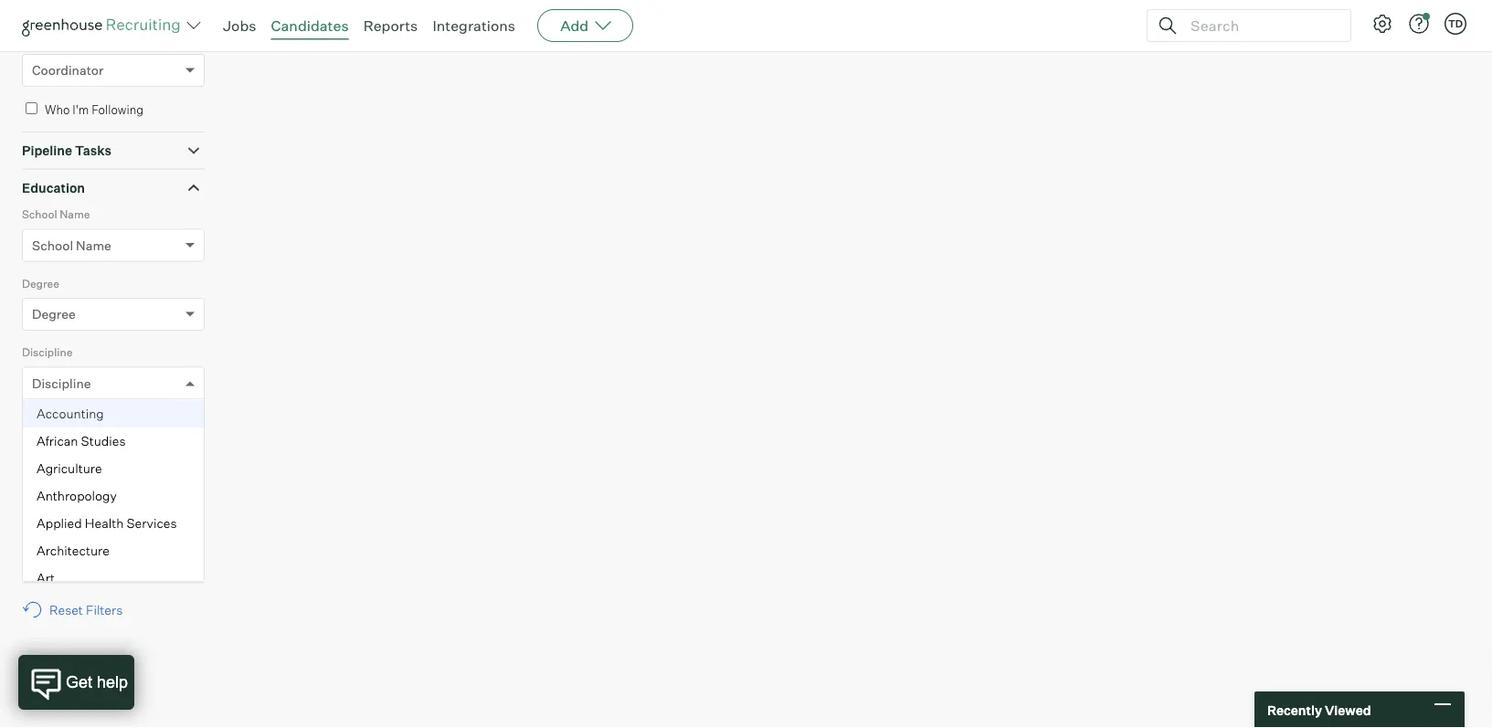 Task type: describe. For each thing, give the bounding box(es) containing it.
Who I'm Following checkbox
[[26, 103, 37, 114]]

accounting option
[[23, 400, 204, 428]]

most
[[45, 554, 72, 568]]

recent
[[75, 554, 113, 568]]

recently viewed
[[1268, 702, 1372, 718]]

education start
[[22, 415, 102, 428]]

agriculture
[[37, 460, 102, 476]]

i'm
[[72, 103, 89, 117]]

configure image
[[1372, 13, 1394, 35]]

applied health services option
[[23, 510, 204, 537]]

viewed
[[1325, 702, 1372, 718]]

architecture
[[37, 543, 109, 559]]

greenhouse recruiting image
[[22, 15, 186, 37]]

who
[[45, 103, 70, 117]]

education end
[[22, 484, 97, 497]]

1 vertical spatial name
[[76, 237, 111, 253]]

list box inside discipline element
[[23, 400, 204, 592]]

architecture option
[[23, 537, 204, 565]]

1 vertical spatial discipline
[[32, 375, 91, 391]]

education down services
[[116, 554, 171, 568]]

school name element
[[22, 206, 205, 275]]

1 vertical spatial school
[[32, 237, 73, 253]]

education for education start
[[22, 415, 74, 428]]

td button
[[1445, 13, 1467, 35]]

african studies
[[37, 433, 126, 449]]

education for education
[[22, 180, 85, 196]]

health
[[85, 515, 124, 531]]

candidates link
[[271, 16, 349, 35]]

candidates
[[271, 16, 349, 35]]

who i'm following
[[45, 103, 144, 117]]

0 vertical spatial degree
[[22, 277, 59, 290]]

education for education end
[[22, 484, 74, 497]]

none field inside discipline element
[[32, 368, 37, 399]]

start
[[76, 415, 102, 428]]

0 vertical spatial name
[[60, 208, 90, 221]]

reset filters
[[49, 602, 123, 618]]

1 vertical spatial degree
[[32, 306, 76, 322]]

reports link
[[363, 16, 418, 35]]

degree element
[[22, 275, 205, 344]]

reset filters button
[[22, 593, 132, 627]]



Task type: locate. For each thing, give the bounding box(es) containing it.
year
[[123, 444, 150, 460], [123, 513, 150, 529]]

add
[[560, 16, 589, 35]]

school name up degree element
[[32, 237, 111, 253]]

tasks
[[75, 143, 112, 159]]

studies
[[81, 433, 126, 449]]

african studies option
[[23, 428, 204, 455]]

filters
[[86, 602, 123, 618]]

2 year from the top
[[123, 513, 150, 529]]

art option
[[23, 565, 204, 592]]

agriculture option
[[23, 455, 204, 482]]

school name
[[22, 208, 90, 221], [32, 237, 111, 253]]

year for education start
[[123, 444, 150, 460]]

1 month from the top
[[32, 444, 71, 460]]

year for education end
[[123, 513, 150, 529]]

pipeline
[[22, 143, 72, 159]]

1 vertical spatial month
[[32, 513, 71, 529]]

recently
[[1268, 702, 1323, 718]]

education down pipeline
[[22, 180, 85, 196]]

education
[[22, 180, 85, 196], [22, 415, 74, 428], [22, 484, 74, 497], [116, 554, 171, 568]]

2 month from the top
[[32, 513, 71, 529]]

following
[[92, 103, 144, 117]]

integrations link
[[433, 16, 516, 35]]

month for start
[[32, 444, 71, 460]]

education down the "agriculture"
[[22, 484, 74, 497]]

jobs link
[[223, 16, 256, 35]]

reports
[[363, 16, 418, 35]]

0 vertical spatial month
[[32, 444, 71, 460]]

add button
[[538, 9, 634, 42]]

applied
[[37, 515, 82, 531]]

jobs
[[223, 16, 256, 35]]

school up degree element
[[32, 237, 73, 253]]

1 vertical spatial coordinator
[[32, 62, 104, 78]]

accounting
[[37, 406, 104, 422]]

name down pipeline tasks
[[60, 208, 90, 221]]

school down pipeline
[[22, 208, 57, 221]]

most recent education only
[[45, 554, 199, 568]]

education up african
[[22, 415, 74, 428]]

None field
[[32, 368, 37, 399]]

Most Recent Education Only checkbox
[[26, 554, 37, 566]]

integrations
[[433, 16, 516, 35]]

year down accounting option
[[123, 444, 150, 460]]

discipline
[[22, 346, 73, 359], [32, 375, 91, 391]]

anthropology
[[37, 488, 117, 504]]

month for end
[[32, 513, 71, 529]]

td
[[1449, 17, 1464, 30]]

0 vertical spatial discipline
[[22, 346, 73, 359]]

1 vertical spatial year
[[123, 513, 150, 529]]

1 year from the top
[[123, 444, 150, 460]]

month down education end
[[32, 513, 71, 529]]

anthropology option
[[23, 482, 204, 510]]

african
[[37, 433, 78, 449]]

month down education start
[[32, 444, 71, 460]]

month
[[32, 444, 71, 460], [32, 513, 71, 529]]

0 vertical spatial coordinator
[[22, 33, 83, 46]]

name up degree element
[[76, 237, 111, 253]]

0 vertical spatial school
[[22, 208, 57, 221]]

end
[[76, 484, 97, 497]]

services
[[127, 515, 177, 531]]

school name down pipeline
[[22, 208, 90, 221]]

degree
[[22, 277, 59, 290], [32, 306, 76, 322]]

pipeline tasks
[[22, 143, 112, 159]]

1 vertical spatial school name
[[32, 237, 111, 253]]

art
[[37, 570, 55, 586]]

discipline element
[[22, 344, 205, 592]]

td button
[[1442, 9, 1471, 38]]

0 vertical spatial school name
[[22, 208, 90, 221]]

list box
[[23, 400, 204, 592]]

applied health services
[[37, 515, 177, 531]]

school
[[22, 208, 57, 221], [32, 237, 73, 253]]

0 vertical spatial year
[[123, 444, 150, 460]]

name
[[60, 208, 90, 221], [76, 237, 111, 253]]

reset
[[49, 602, 83, 618]]

coordinator
[[22, 33, 83, 46], [32, 62, 104, 78]]

only
[[174, 554, 199, 568]]

list box containing accounting
[[23, 400, 204, 592]]

coordinator element
[[22, 31, 205, 100]]

year down anthropology option
[[123, 513, 150, 529]]

Search text field
[[1186, 12, 1335, 39]]



Task type: vqa. For each thing, say whether or not it's contained in the screenshot.
Discipline
yes



